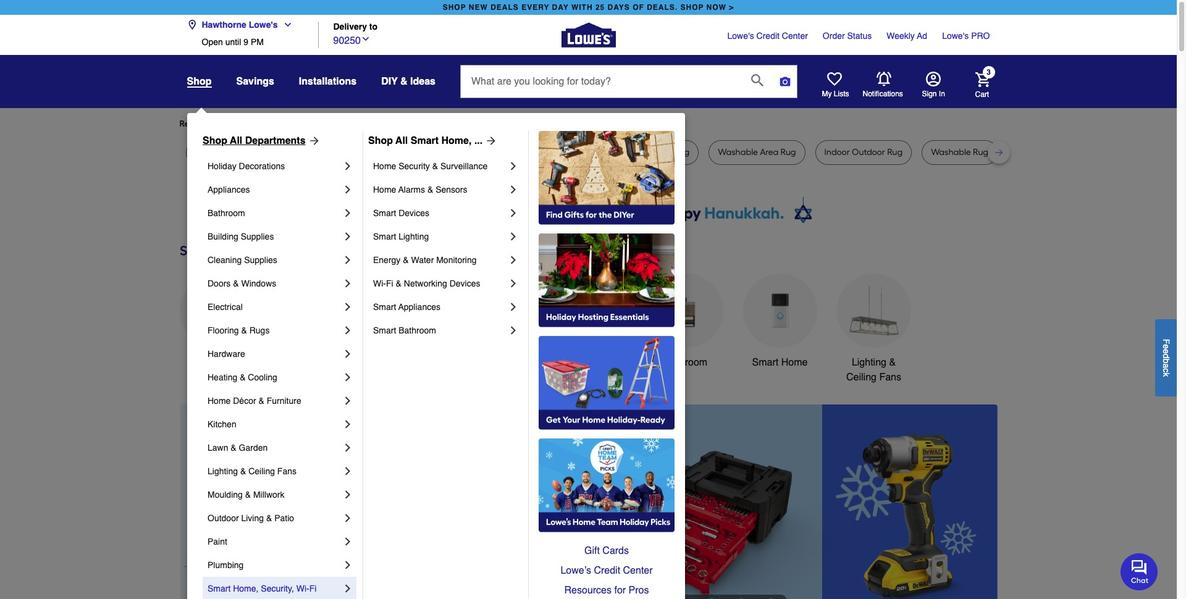 Task type: locate. For each thing, give the bounding box(es) containing it.
rug
[[195, 147, 210, 158], [254, 147, 270, 158], [272, 147, 287, 158], [336, 147, 352, 158], [571, 147, 587, 158], [674, 147, 690, 158], [781, 147, 796, 158], [888, 147, 903, 158], [973, 147, 989, 158]]

0 vertical spatial chevron down image
[[278, 20, 293, 30]]

fans inside button
[[880, 372, 902, 383]]

0 vertical spatial outdoor
[[557, 357, 593, 368]]

smart for smart bathroom
[[373, 326, 396, 336]]

1 horizontal spatial credit
[[757, 31, 780, 41]]

2 roth from the left
[[654, 147, 672, 158]]

chat invite button image
[[1121, 553, 1159, 591]]

smart appliances link
[[373, 295, 507, 319]]

1 vertical spatial outdoor
[[208, 514, 239, 523]]

0 horizontal spatial ceiling
[[249, 467, 275, 476]]

security
[[399, 161, 430, 171]]

lowe's inside button
[[249, 20, 278, 30]]

1 arrow right image from the left
[[306, 135, 320, 147]]

my lists
[[822, 90, 849, 98]]

0 vertical spatial devices
[[399, 208, 430, 218]]

lighting & ceiling fans link
[[208, 460, 342, 483]]

cart
[[976, 90, 990, 99]]

lowe's home improvement cart image
[[976, 72, 990, 87]]

center left order
[[782, 31, 808, 41]]

for up furniture
[[389, 119, 400, 129]]

0 horizontal spatial lighting
[[208, 467, 238, 476]]

2 allen from the left
[[615, 147, 634, 158]]

1 horizontal spatial outdoor
[[557, 357, 593, 368]]

1 vertical spatial lighting
[[852, 357, 887, 368]]

allen and roth area rug
[[491, 147, 587, 158]]

outdoor
[[557, 357, 593, 368], [208, 514, 239, 523]]

appliances up the heating
[[192, 357, 241, 368]]

1 vertical spatial chevron down image
[[361, 34, 371, 44]]

1 horizontal spatial fans
[[880, 372, 902, 383]]

2 vertical spatial bathroom
[[665, 357, 708, 368]]

shop left new
[[443, 3, 466, 12]]

lowe's home improvement notification center image
[[877, 72, 891, 86]]

1 horizontal spatial washable
[[931, 147, 971, 158]]

1 horizontal spatial devices
[[450, 279, 480, 289]]

faucets
[[499, 357, 534, 368]]

1 horizontal spatial allen
[[615, 147, 634, 158]]

washable for washable rug
[[931, 147, 971, 158]]

1 vertical spatial fi
[[309, 584, 317, 594]]

1 horizontal spatial fi
[[386, 279, 393, 289]]

1 horizontal spatial lighting
[[399, 232, 429, 242]]

0 horizontal spatial lighting & ceiling fans
[[208, 467, 297, 476]]

lighting & ceiling fans inside button
[[847, 357, 902, 383]]

6 rug from the left
[[674, 147, 690, 158]]

more suggestions for you link
[[316, 118, 426, 130]]

0 horizontal spatial center
[[623, 565, 653, 577]]

smart bathroom
[[373, 326, 436, 336]]

smart inside smart lighting link
[[373, 232, 396, 242]]

c
[[1162, 368, 1172, 372]]

home inside home décor & furniture link
[[208, 396, 231, 406]]

fi
[[386, 279, 393, 289], [309, 584, 317, 594]]

every
[[522, 3, 550, 12]]

2 washable from the left
[[931, 147, 971, 158]]

0 horizontal spatial fi
[[309, 584, 317, 594]]

e up b
[[1162, 349, 1172, 354]]

hardware link
[[208, 342, 342, 366]]

recommended searches for you
[[180, 119, 306, 129]]

chevron right image for flooring & rugs
[[342, 324, 354, 337]]

kitchen inside kitchen faucets button
[[463, 357, 496, 368]]

shop left now
[[681, 3, 704, 12]]

kitchen left faucets
[[463, 357, 496, 368]]

0 horizontal spatial you
[[292, 119, 306, 129]]

home, down plumbing
[[233, 584, 259, 594]]

you left more
[[292, 119, 306, 129]]

3
[[987, 68, 991, 77]]

0 horizontal spatial lowe's
[[249, 20, 278, 30]]

None search field
[[460, 65, 798, 110]]

smart devices link
[[373, 201, 507, 225]]

2 e from the top
[[1162, 349, 1172, 354]]

0 vertical spatial bathroom
[[208, 208, 245, 218]]

2 vertical spatial appliances
[[192, 357, 241, 368]]

chevron right image for lighting & ceiling fans
[[342, 465, 354, 478]]

2 arrow right image from the left
[[483, 135, 498, 147]]

arrow right image up surveillance
[[483, 135, 498, 147]]

1 vertical spatial kitchen
[[208, 420, 237, 430]]

2 horizontal spatial area
[[760, 147, 779, 158]]

delivery to
[[333, 22, 378, 32]]

0 vertical spatial home,
[[442, 135, 472, 146]]

2 horizontal spatial lighting
[[852, 357, 887, 368]]

bathroom
[[208, 208, 245, 218], [399, 326, 436, 336], [665, 357, 708, 368]]

networking
[[404, 279, 447, 289]]

more suggestions for you
[[316, 119, 416, 129]]

chevron right image for wi-fi & networking devices
[[507, 277, 520, 290]]

lowe's for lowe's credit center
[[728, 31, 754, 41]]

wi- down energy
[[373, 279, 386, 289]]

1 horizontal spatial chevron down image
[[361, 34, 371, 44]]

to
[[369, 22, 378, 32]]

0 horizontal spatial home,
[[233, 584, 259, 594]]

smart inside smart bathroom link
[[373, 326, 396, 336]]

chevron right image for cleaning supplies
[[342, 254, 354, 266]]

appliances button
[[180, 274, 254, 370]]

0 horizontal spatial shop
[[443, 3, 466, 12]]

0 horizontal spatial arrow right image
[[306, 135, 320, 147]]

1 horizontal spatial shop
[[681, 3, 704, 12]]

0 horizontal spatial chevron down image
[[278, 20, 293, 30]]

tools
[[595, 357, 618, 368]]

bathroom inside "button"
[[665, 357, 708, 368]]

...
[[475, 135, 483, 146]]

0 horizontal spatial area
[[316, 147, 334, 158]]

you
[[292, 119, 306, 129], [402, 119, 416, 129]]

outdoor tools & equipment button
[[555, 274, 629, 385]]

arrow right image for shop all smart home, ...
[[483, 135, 498, 147]]

kitchen up lawn in the left bottom of the page
[[208, 420, 237, 430]]

1 and from the left
[[512, 147, 528, 158]]

center for lowe's credit center
[[782, 31, 808, 41]]

cleaning supplies link
[[208, 248, 342, 272]]

1 allen from the left
[[491, 147, 510, 158]]

gift
[[585, 546, 600, 557]]

0 horizontal spatial allen
[[491, 147, 510, 158]]

0 horizontal spatial outdoor
[[208, 514, 239, 523]]

allen right desk
[[491, 147, 510, 158]]

outdoor down moulding
[[208, 514, 239, 523]]

credit up search image
[[757, 31, 780, 41]]

1 horizontal spatial kitchen
[[463, 357, 496, 368]]

credit up resources for pros link at the bottom
[[594, 565, 621, 577]]

0 horizontal spatial bathroom
[[208, 208, 245, 218]]

paint
[[208, 537, 227, 547]]

0 vertical spatial lighting & ceiling fans
[[847, 357, 902, 383]]

0 horizontal spatial kitchen
[[208, 420, 237, 430]]

chevron right image
[[342, 160, 354, 172], [507, 160, 520, 172], [342, 184, 354, 196], [507, 184, 520, 196], [342, 207, 354, 219], [507, 207, 520, 219], [342, 254, 354, 266], [507, 277, 520, 290], [342, 324, 354, 337], [507, 324, 520, 337], [342, 348, 354, 360], [342, 395, 354, 407], [342, 418, 354, 431], [342, 465, 354, 478], [342, 489, 354, 501], [342, 512, 354, 525]]

0 horizontal spatial fans
[[277, 467, 297, 476]]

cleaning
[[208, 255, 242, 265]]

shop 25 days of deals by category image
[[180, 240, 998, 261]]

arrow right image inside shop all departments link
[[306, 135, 320, 147]]

shop down "more suggestions for you" link
[[368, 135, 393, 146]]

lowe's wishes you and your family a happy hanukkah. image
[[180, 197, 998, 228]]

home décor & furniture link
[[208, 389, 342, 413]]

hawthorne lowe's button
[[187, 12, 298, 37]]

2 horizontal spatial bathroom
[[665, 357, 708, 368]]

all down recommended searches for you
[[230, 135, 242, 146]]

lighting & ceiling fans
[[847, 357, 902, 383], [208, 467, 297, 476]]

chevron right image for outdoor living & patio
[[342, 512, 354, 525]]

home inside home security & surveillance link
[[373, 161, 396, 171]]

1 horizontal spatial roth
[[654, 147, 672, 158]]

1 horizontal spatial area
[[550, 147, 569, 158]]

supplies up windows
[[244, 255, 277, 265]]

smart inside smart home, security, wi-fi link
[[208, 584, 231, 594]]

3 area from the left
[[760, 147, 779, 158]]

1 washable from the left
[[718, 147, 758, 158]]

& inside outdoor tools & equipment
[[621, 357, 628, 368]]

installations button
[[299, 70, 357, 93]]

heating & cooling
[[208, 373, 277, 383]]

allen down recommended searches for you heading
[[615, 147, 634, 158]]

0 vertical spatial credit
[[757, 31, 780, 41]]

lowe's pro link
[[943, 30, 990, 42]]

hardware
[[208, 349, 245, 359]]

0 vertical spatial kitchen
[[463, 357, 496, 368]]

you up shop all smart home, ... on the left top of the page
[[402, 119, 416, 129]]

home, up desk
[[442, 135, 472, 146]]

lawn & garden
[[208, 443, 268, 453]]

smart inside shop all smart home, ... link
[[411, 135, 439, 146]]

kitchen faucets
[[463, 357, 534, 368]]

chevron right image for building supplies
[[342, 231, 354, 243]]

kitchen inside kitchen link
[[208, 420, 237, 430]]

wi- right security,
[[296, 584, 309, 594]]

supplies inside "link"
[[244, 255, 277, 265]]

smart appliances
[[373, 302, 441, 312]]

decorations
[[239, 161, 285, 171]]

arrow right image down more
[[306, 135, 320, 147]]

lowe's inside "link"
[[943, 31, 969, 41]]

chevron right image for home security & surveillance
[[507, 160, 520, 172]]

ceiling inside lighting & ceiling fans
[[847, 372, 877, 383]]

1 all from the left
[[230, 135, 242, 146]]

smart inside smart devices link
[[373, 208, 396, 218]]

center up pros
[[623, 565, 653, 577]]

1 horizontal spatial center
[[782, 31, 808, 41]]

0 horizontal spatial and
[[512, 147, 528, 158]]

lowe's credit center link
[[539, 561, 675, 581]]

1 vertical spatial wi-
[[296, 584, 309, 594]]

2 you from the left
[[402, 119, 416, 129]]

outdoor living & patio
[[208, 514, 294, 523]]

deals.
[[647, 3, 678, 12]]

1 horizontal spatial all
[[396, 135, 408, 146]]

kitchen for kitchen
[[208, 420, 237, 430]]

chevron right image for kitchen
[[342, 418, 354, 431]]

smart inside 'smart appliances' link
[[373, 302, 396, 312]]

building
[[208, 232, 238, 242]]

2 shop from the left
[[368, 135, 393, 146]]

2 horizontal spatial lowe's
[[943, 31, 969, 41]]

supplies up cleaning supplies
[[241, 232, 274, 242]]

Search Query text field
[[461, 66, 742, 98]]

9
[[244, 37, 248, 47]]

bathroom button
[[649, 274, 723, 370]]

7 rug from the left
[[781, 147, 796, 158]]

flooring & rugs link
[[208, 319, 342, 342]]

location image
[[187, 20, 197, 30]]

scroll to item #2 image
[[665, 597, 697, 599]]

1 shop from the left
[[203, 135, 227, 146]]

0 horizontal spatial for
[[279, 119, 290, 129]]

0 horizontal spatial roth
[[530, 147, 548, 158]]

chevron right image for smart appliances
[[507, 301, 520, 313]]

1 vertical spatial fans
[[277, 467, 297, 476]]

1 e from the top
[[1162, 344, 1172, 349]]

1 horizontal spatial wi-
[[373, 279, 386, 289]]

lawn
[[208, 443, 228, 453]]

equipment
[[569, 372, 616, 383]]

chevron right image
[[342, 231, 354, 243], [507, 231, 520, 243], [507, 254, 520, 266], [342, 277, 354, 290], [342, 301, 354, 313], [507, 301, 520, 313], [342, 371, 354, 384], [342, 442, 354, 454], [342, 536, 354, 548], [342, 559, 354, 572], [342, 583, 354, 595]]

b
[[1162, 359, 1172, 363]]

gift cards link
[[539, 541, 675, 561]]

1 vertical spatial center
[[623, 565, 653, 577]]

lowe's home improvement account image
[[926, 72, 941, 87]]

smart home button
[[743, 274, 817, 370]]

for left pros
[[615, 585, 626, 596]]

0 vertical spatial fans
[[880, 372, 902, 383]]

doors
[[208, 279, 231, 289]]

1 horizontal spatial shop
[[368, 135, 393, 146]]

appliances down networking
[[399, 302, 441, 312]]

recommended searches for you heading
[[180, 118, 998, 130]]

1 horizontal spatial ceiling
[[847, 372, 877, 383]]

1 vertical spatial credit
[[594, 565, 621, 577]]

credit for lowe's
[[594, 565, 621, 577]]

shop up 5x8
[[203, 135, 227, 146]]

0 vertical spatial ceiling
[[847, 372, 877, 383]]

chevron down image
[[278, 20, 293, 30], [361, 34, 371, 44]]

1 roth from the left
[[530, 147, 548, 158]]

for for suggestions
[[389, 119, 400, 129]]

with
[[572, 3, 593, 12]]

home inside home alarms & sensors link
[[373, 185, 396, 195]]

8 rug from the left
[[888, 147, 903, 158]]

1 vertical spatial supplies
[[244, 255, 277, 265]]

0 horizontal spatial all
[[230, 135, 242, 146]]

1 vertical spatial devices
[[450, 279, 480, 289]]

0 vertical spatial lighting
[[399, 232, 429, 242]]

arrow right image inside shop all smart home, ... link
[[483, 135, 498, 147]]

1 horizontal spatial you
[[402, 119, 416, 129]]

arrow right image for shop all departments
[[306, 135, 320, 147]]

fi right security,
[[309, 584, 317, 594]]

outdoor up equipment
[[557, 357, 593, 368]]

2 vertical spatial lighting
[[208, 467, 238, 476]]

smart for smart devices
[[373, 208, 396, 218]]

e up the d
[[1162, 344, 1172, 349]]

status
[[848, 31, 872, 41]]

allen for allen and roth area rug
[[491, 147, 510, 158]]

lowe's left pro
[[943, 31, 969, 41]]

outdoor inside outdoor tools & equipment
[[557, 357, 593, 368]]

new
[[469, 3, 488, 12]]

more
[[316, 119, 337, 129]]

3 rug from the left
[[272, 147, 287, 158]]

0 horizontal spatial credit
[[594, 565, 621, 577]]

lowe's for lowe's pro
[[943, 31, 969, 41]]

f e e d b a c k
[[1162, 339, 1172, 377]]

chevron right image for doors & windows
[[342, 277, 354, 290]]

1 horizontal spatial lowe's
[[728, 31, 754, 41]]

washable for washable area rug
[[718, 147, 758, 158]]

1 you from the left
[[292, 119, 306, 129]]

my lists link
[[822, 72, 849, 99]]

0 horizontal spatial shop
[[203, 135, 227, 146]]

1 horizontal spatial arrow right image
[[483, 135, 498, 147]]

1 vertical spatial bathroom
[[399, 326, 436, 336]]

up to 50 percent off select tools and accessories. image
[[399, 405, 998, 599]]

2 and from the left
[[636, 147, 652, 158]]

devices down monitoring
[[450, 279, 480, 289]]

kitchen
[[463, 357, 496, 368], [208, 420, 237, 430]]

0 horizontal spatial washable
[[718, 147, 758, 158]]

cooling
[[248, 373, 277, 383]]

fans
[[880, 372, 902, 383], [277, 467, 297, 476]]

smart inside smart home button
[[752, 357, 779, 368]]

and for allen and roth area rug
[[512, 147, 528, 158]]

all for departments
[[230, 135, 242, 146]]

2 all from the left
[[396, 135, 408, 146]]

chevron right image for home décor & furniture
[[342, 395, 354, 407]]

lowe's up pm
[[249, 20, 278, 30]]

roth for rug
[[654, 147, 672, 158]]

devices down alarms
[[399, 208, 430, 218]]

chevron right image for smart devices
[[507, 207, 520, 219]]

shop
[[443, 3, 466, 12], [681, 3, 704, 12]]

for up departments
[[279, 119, 290, 129]]

1 horizontal spatial lighting & ceiling fans
[[847, 357, 902, 383]]

all up furniture
[[396, 135, 408, 146]]

home
[[373, 161, 396, 171], [373, 185, 396, 195], [782, 357, 808, 368], [208, 396, 231, 406]]

0 vertical spatial appliances
[[208, 185, 250, 195]]

fi down energy
[[386, 279, 393, 289]]

1 vertical spatial home,
[[233, 584, 259, 594]]

0 horizontal spatial wi-
[[296, 584, 309, 594]]

shop for shop all departments
[[203, 135, 227, 146]]

get your home holiday-ready. image
[[539, 336, 675, 430]]

lowe's down '>'
[[728, 31, 754, 41]]

& inside button
[[400, 76, 408, 87]]

1 horizontal spatial and
[[636, 147, 652, 158]]

1 horizontal spatial for
[[389, 119, 400, 129]]

appliances down holiday
[[208, 185, 250, 195]]

0 vertical spatial center
[[782, 31, 808, 41]]

energy & water monitoring link
[[373, 248, 507, 272]]

0 vertical spatial supplies
[[241, 232, 274, 242]]

0 vertical spatial fi
[[386, 279, 393, 289]]

arrow right image
[[306, 135, 320, 147], [483, 135, 498, 147]]

2 shop from the left
[[681, 3, 704, 12]]

1 vertical spatial ceiling
[[249, 467, 275, 476]]

credit
[[757, 31, 780, 41], [594, 565, 621, 577]]

ceiling
[[847, 372, 877, 383], [249, 467, 275, 476]]



Task type: vqa. For each thing, say whether or not it's contained in the screenshot.
Gift Cards
yes



Task type: describe. For each thing, give the bounding box(es) containing it.
kitchen for kitchen faucets
[[463, 357, 496, 368]]

weekly
[[887, 31, 915, 41]]

resources
[[565, 585, 612, 596]]

find gifts for the diyer. image
[[539, 131, 675, 225]]

smart for smart home
[[752, 357, 779, 368]]

lighting inside lighting & ceiling fans
[[852, 357, 887, 368]]

open until 9 pm
[[202, 37, 264, 47]]

weekly ad link
[[887, 30, 928, 42]]

days
[[608, 3, 630, 12]]

chevron right image for holiday decorations
[[342, 160, 354, 172]]

2 area from the left
[[550, 147, 569, 158]]

0 vertical spatial wi-
[[373, 279, 386, 289]]

chevron right image for smart bathroom
[[507, 324, 520, 337]]

holiday hosting essentials. image
[[539, 234, 675, 328]]

lowe's
[[561, 565, 591, 577]]

shop
[[187, 76, 212, 87]]

25
[[596, 3, 605, 12]]

chevron right image for moulding & millwork
[[342, 489, 354, 501]]

energy
[[373, 255, 401, 265]]

home for home security & surveillance
[[373, 161, 396, 171]]

smart for smart appliances
[[373, 302, 396, 312]]

shop button
[[187, 75, 212, 88]]

home security & surveillance link
[[373, 154, 507, 178]]

chevron right image for electrical
[[342, 301, 354, 313]]

cleaning supplies
[[208, 255, 277, 265]]

a
[[1162, 363, 1172, 368]]

home security & surveillance
[[373, 161, 488, 171]]

desk
[[444, 147, 463, 158]]

moulding
[[208, 490, 243, 500]]

camera image
[[779, 75, 792, 88]]

chevron down image inside 90250 button
[[361, 34, 371, 44]]

doors & windows
[[208, 279, 276, 289]]

home for home décor & furniture
[[208, 396, 231, 406]]

heating
[[208, 373, 237, 383]]

flooring & rugs
[[208, 326, 270, 336]]

shop new deals every day with 25 days of deals. shop now > link
[[440, 0, 737, 15]]

roth for area
[[530, 147, 548, 158]]

arrow right image
[[975, 513, 987, 525]]

home alarms & sensors link
[[373, 178, 507, 201]]

for for searches
[[279, 119, 290, 129]]

chevron right image for appliances
[[342, 184, 354, 196]]

0 horizontal spatial devices
[[399, 208, 430, 218]]

suggestions
[[338, 119, 387, 129]]

search image
[[751, 74, 764, 86]]

lowe's home improvement lists image
[[827, 72, 842, 87]]

notifications
[[863, 89, 903, 98]]

5 rug from the left
[[571, 147, 587, 158]]

smart bathroom link
[[373, 319, 507, 342]]

in
[[939, 90, 945, 98]]

lowe's credit center
[[561, 565, 653, 577]]

smart lighting
[[373, 232, 429, 242]]

smart lighting link
[[373, 225, 507, 248]]

paint link
[[208, 530, 342, 554]]

& inside 'link'
[[240, 373, 246, 383]]

area rug
[[316, 147, 352, 158]]

order
[[823, 31, 845, 41]]

all for smart
[[396, 135, 408, 146]]

wi-fi & networking devices
[[373, 279, 480, 289]]

you for more suggestions for you
[[402, 119, 416, 129]]

flooring
[[208, 326, 239, 336]]

wi-fi & networking devices link
[[373, 272, 507, 295]]

chevron down image inside hawthorne lowe's button
[[278, 20, 293, 30]]

alarms
[[399, 185, 425, 195]]

holiday
[[208, 161, 237, 171]]

5x8
[[213, 147, 226, 158]]

garden
[[239, 443, 268, 453]]

holiday decorations
[[208, 161, 285, 171]]

home inside smart home button
[[782, 357, 808, 368]]

4 rug from the left
[[336, 147, 352, 158]]

until
[[225, 37, 241, 47]]

f e e d b a c k button
[[1156, 319, 1177, 396]]

and for allen and roth rug
[[636, 147, 652, 158]]

smart for smart lighting
[[373, 232, 396, 242]]

windows
[[241, 279, 276, 289]]

recommended
[[180, 119, 239, 129]]

indoor outdoor rug
[[825, 147, 903, 158]]

chevron right image for hardware
[[342, 348, 354, 360]]

2 horizontal spatial for
[[615, 585, 626, 596]]

chevron right image for energy & water monitoring
[[507, 254, 520, 266]]

home décor & furniture
[[208, 396, 301, 406]]

surveillance
[[441, 161, 488, 171]]

allen for allen and roth rug
[[615, 147, 634, 158]]

appliances link
[[208, 178, 342, 201]]

chevron right image for lawn & garden
[[342, 442, 354, 454]]

sensors
[[436, 185, 468, 195]]

chevron right image for smart home, security, wi-fi
[[342, 583, 354, 595]]

9 rug from the left
[[973, 147, 989, 158]]

diy
[[381, 76, 398, 87]]

credit for lowe's
[[757, 31, 780, 41]]

1 vertical spatial appliances
[[399, 302, 441, 312]]

sign in
[[922, 90, 945, 98]]

diy & ideas
[[381, 76, 436, 87]]

shop for shop all smart home, ...
[[368, 135, 393, 146]]

holiday decorations link
[[208, 154, 342, 178]]

2 rug from the left
[[254, 147, 270, 158]]

my
[[822, 90, 832, 98]]

energy & water monitoring
[[373, 255, 477, 265]]

you for recommended searches for you
[[292, 119, 306, 129]]

chevron right image for smart lighting
[[507, 231, 520, 243]]

open
[[202, 37, 223, 47]]

lowe's home team holiday picks. image
[[539, 439, 675, 533]]

center for lowe's credit center
[[623, 565, 653, 577]]

1 vertical spatial lighting & ceiling fans
[[208, 467, 297, 476]]

smart for smart home, security, wi-fi
[[208, 584, 231, 594]]

1 rug from the left
[[195, 147, 210, 158]]

chevron right image for plumbing
[[342, 559, 354, 572]]

chevron right image for heating & cooling
[[342, 371, 354, 384]]

25 days of deals. don't miss deals every day. same-day delivery on in-stock orders placed by 2 p m. image
[[180, 405, 379, 599]]

order status link
[[823, 30, 872, 42]]

installations
[[299, 76, 357, 87]]

outdoor for outdoor tools & equipment
[[557, 357, 593, 368]]

1 horizontal spatial bathroom
[[399, 326, 436, 336]]

outdoor for outdoor living & patio
[[208, 514, 239, 523]]

1 shop from the left
[[443, 3, 466, 12]]

chevron right image for home alarms & sensors
[[507, 184, 520, 196]]

shop new deals every day with 25 days of deals. shop now >
[[443, 3, 734, 12]]

living
[[241, 514, 264, 523]]

chevron right image for bathroom
[[342, 207, 354, 219]]

smart home
[[752, 357, 808, 368]]

supplies for cleaning supplies
[[244, 255, 277, 265]]

lowe's home improvement logo image
[[561, 8, 616, 62]]

smart home, security, wi-fi link
[[208, 577, 342, 599]]

shop all smart home, ...
[[368, 135, 483, 146]]

appliances inside button
[[192, 357, 241, 368]]

1 horizontal spatial home,
[[442, 135, 472, 146]]

ideas
[[410, 76, 436, 87]]

resources for pros link
[[539, 581, 675, 599]]

rugs
[[249, 326, 270, 336]]

chevron right image for paint
[[342, 536, 354, 548]]

cards
[[603, 546, 629, 557]]

1 area from the left
[[316, 147, 334, 158]]

savings
[[236, 76, 274, 87]]

electrical
[[208, 302, 243, 312]]

order status
[[823, 31, 872, 41]]

washable area rug
[[718, 147, 796, 158]]

pm
[[251, 37, 264, 47]]

moulding & millwork link
[[208, 483, 342, 507]]

electrical link
[[208, 295, 342, 319]]

hawthorne
[[202, 20, 246, 30]]

outdoor tools & equipment
[[557, 357, 628, 383]]

home for home alarms & sensors
[[373, 185, 396, 195]]

supplies for building supplies
[[241, 232, 274, 242]]

plumbing link
[[208, 554, 342, 577]]

building supplies
[[208, 232, 274, 242]]

security,
[[261, 584, 294, 594]]

outdoor living & patio link
[[208, 507, 342, 530]]

indoor
[[825, 147, 850, 158]]



